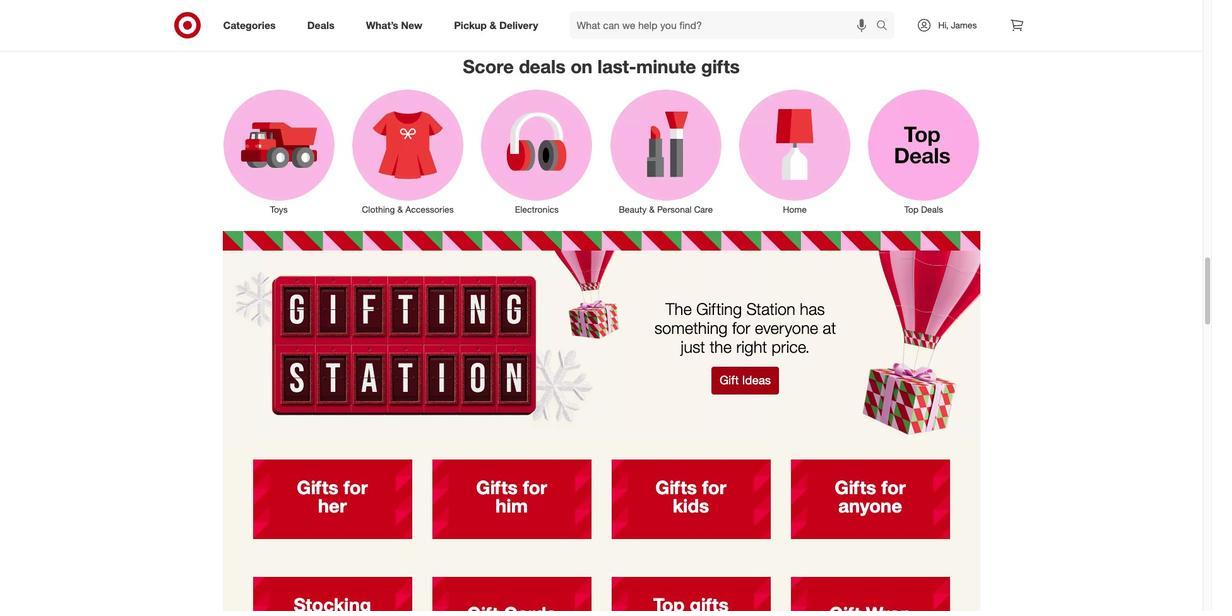 Task type: vqa. For each thing, say whether or not it's contained in the screenshot.
at
yes



Task type: locate. For each thing, give the bounding box(es) containing it.
james
[[951, 20, 977, 30]]

0 horizontal spatial deals
[[307, 19, 334, 31]]

hi, james
[[938, 20, 977, 30]]

1 horizontal spatial deals
[[921, 204, 943, 215]]

gifts inside gifts for anyone
[[835, 476, 876, 498]]

& right clothing
[[397, 204, 403, 215]]

gift ideas button
[[711, 367, 779, 394]]

for inside gifts for kids
[[702, 476, 727, 498]]

deals right top
[[921, 204, 943, 215]]

gifts inside gifts for her
[[297, 476, 338, 498]]

anyone
[[838, 494, 902, 517]]

0 horizontal spatial &
[[397, 204, 403, 215]]

deals link
[[297, 11, 350, 39]]

2 gifts from the left
[[476, 476, 518, 498]]

the
[[666, 299, 692, 319]]

accessories
[[405, 204, 454, 215]]

for for gifts for him
[[523, 476, 547, 498]]

& for beauty
[[649, 204, 655, 215]]

gifts for her
[[297, 476, 338, 498]]

for for gifts for kids
[[702, 476, 727, 498]]

pickup & delivery
[[454, 19, 538, 31]]

for
[[732, 318, 750, 338], [344, 476, 368, 498], [523, 476, 547, 498], [702, 476, 727, 498], [881, 476, 906, 498]]

top deals link
[[859, 87, 988, 216]]

& right beauty
[[649, 204, 655, 215]]

beauty & personal care
[[619, 204, 713, 215]]

price.
[[772, 337, 810, 357]]

2 horizontal spatial &
[[649, 204, 655, 215]]

gifts inside gifts for kids
[[655, 476, 697, 498]]

0 vertical spatial deals
[[307, 19, 334, 31]]

deals
[[307, 19, 334, 31], [921, 204, 943, 215]]

ideas
[[742, 373, 771, 387]]

&
[[490, 19, 497, 31], [397, 204, 403, 215], [649, 204, 655, 215]]

1 gifts from the left
[[297, 476, 338, 498]]

her
[[318, 494, 347, 517]]

for for gifts for her
[[344, 476, 368, 498]]

care
[[694, 204, 713, 215]]

& for clothing
[[397, 204, 403, 215]]

gifts
[[297, 476, 338, 498], [476, 476, 518, 498], [655, 476, 697, 498], [835, 476, 876, 498]]

gifts for kids
[[655, 476, 697, 498]]

3 gifts from the left
[[655, 476, 697, 498]]

for inside gifts for her
[[344, 476, 368, 498]]

deals left what's
[[307, 19, 334, 31]]

& right pickup
[[490, 19, 497, 31]]

for inside gifts for anyone
[[881, 476, 906, 498]]

categories
[[223, 19, 276, 31]]

1 horizontal spatial &
[[490, 19, 497, 31]]

on
[[571, 55, 593, 78]]

for inside gifts for him
[[523, 476, 547, 498]]

score
[[463, 55, 514, 78]]

& for pickup
[[490, 19, 497, 31]]

has
[[800, 299, 825, 319]]

gifts for her
[[297, 476, 368, 517]]

gift
[[720, 373, 739, 387]]

What can we help you find? suggestions appear below search field
[[569, 11, 880, 39]]

last-
[[598, 55, 636, 78]]

gifts inside gifts for him
[[476, 476, 518, 498]]

kids
[[673, 494, 709, 517]]

gift ideas
[[720, 373, 771, 387]]

4 gifts from the left
[[835, 476, 876, 498]]



Task type: describe. For each thing, give the bounding box(es) containing it.
everyone
[[755, 318, 818, 338]]

personal
[[657, 204, 692, 215]]

toys link
[[214, 87, 343, 216]]

clothing
[[362, 204, 395, 215]]

electronics
[[515, 204, 559, 215]]

the
[[710, 337, 732, 357]]

gifts
[[701, 55, 740, 78]]

gifts for kids
[[655, 476, 727, 517]]

toys
[[270, 204, 288, 215]]

gifts for anyone
[[835, 476, 906, 517]]

him
[[496, 494, 528, 517]]

right
[[736, 337, 767, 357]]

something
[[654, 318, 728, 338]]

beauty & personal care link
[[601, 87, 730, 216]]

for inside the gifting station has something for everyone at just the right price.
[[732, 318, 750, 338]]

new
[[401, 19, 422, 31]]

pickup & delivery link
[[443, 11, 554, 39]]

at
[[823, 318, 836, 338]]

home
[[783, 204, 807, 215]]

top deals
[[904, 204, 943, 215]]

clothing & accessories
[[362, 204, 454, 215]]

gifts for him
[[476, 476, 518, 498]]

score deals on last-minute gifts
[[463, 55, 740, 78]]

what's new link
[[355, 11, 438, 39]]

the gifting station has something for everyone at just the right price.
[[654, 299, 836, 357]]

clothing & accessories link
[[343, 87, 472, 216]]

what's
[[366, 19, 398, 31]]

station
[[747, 299, 795, 319]]

gifts for him
[[476, 476, 547, 517]]

hi,
[[938, 20, 949, 30]]

delivery
[[499, 19, 538, 31]]

what's new
[[366, 19, 422, 31]]

gifts for anyone link
[[781, 450, 960, 547]]

pickup
[[454, 19, 487, 31]]

gifting
[[696, 299, 742, 319]]

beauty
[[619, 204, 647, 215]]

electronics link
[[472, 87, 601, 216]]

home link
[[730, 87, 859, 216]]

minute
[[636, 55, 696, 78]]

1 vertical spatial deals
[[921, 204, 943, 215]]

categories link
[[212, 11, 292, 39]]

search
[[871, 20, 901, 33]]

search button
[[871, 11, 901, 42]]

deals
[[519, 55, 566, 78]]

top
[[904, 204, 919, 215]]

just
[[681, 337, 705, 357]]

for for gifts for anyone
[[881, 476, 906, 498]]



